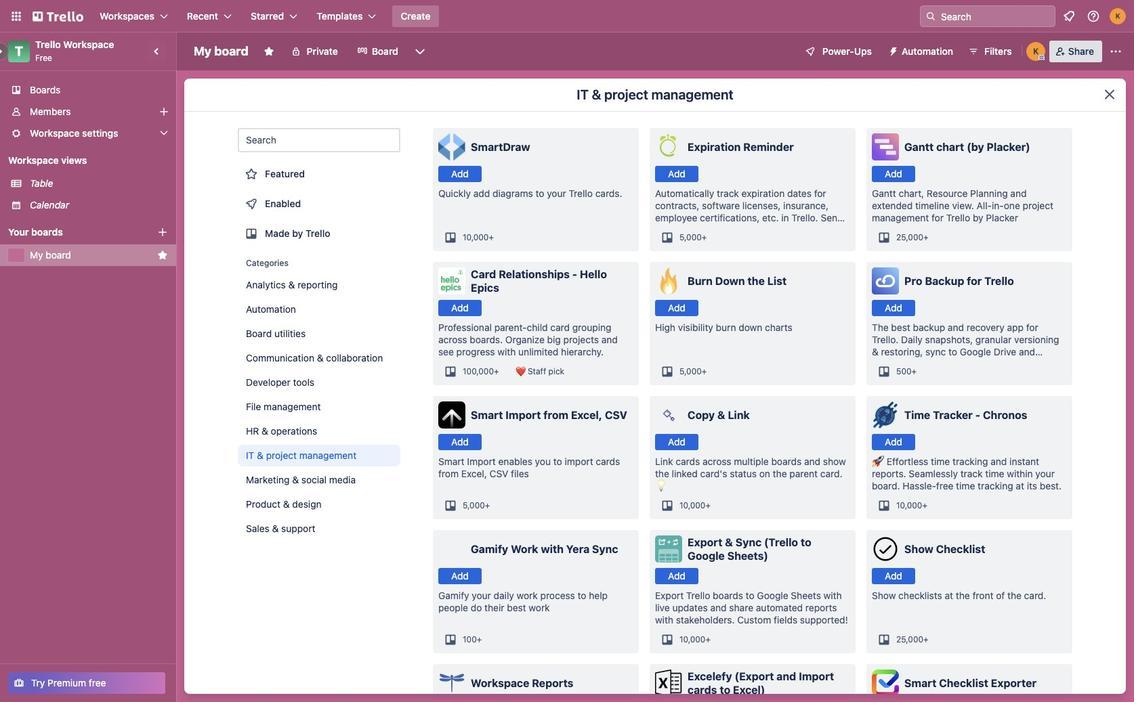 Task type: vqa. For each thing, say whether or not it's contained in the screenshot.


Task type: locate. For each thing, give the bounding box(es) containing it.
live
[[656, 603, 670, 614]]

add button for pro backup for trello
[[872, 300, 916, 317]]

trello down 'enabled' link
[[306, 228, 331, 239]]

sync up sheets)
[[736, 537, 762, 549]]

add for copy & link
[[668, 437, 686, 448]]

on
[[760, 468, 771, 480]]

tools
[[293, 377, 315, 388]]

1 vertical spatial -
[[976, 409, 981, 422]]

communication & collaboration
[[246, 353, 383, 364]]

2 25,000 from the top
[[897, 635, 924, 645]]

hello
[[580, 268, 607, 281]]

trello.
[[872, 334, 899, 346]]

kendallparks02 (kendallparks02) image
[[1110, 8, 1127, 24], [1027, 42, 1046, 61]]

1 horizontal spatial free
[[937, 481, 954, 492]]

chronos
[[984, 409, 1028, 422]]

checklist for smart
[[940, 678, 989, 690]]

to right you
[[554, 456, 563, 468]]

1 vertical spatial project
[[1023, 200, 1054, 212]]

0 horizontal spatial export
[[656, 590, 684, 602]]

Search text field
[[238, 128, 401, 153]]

import inside "smart import enables you to import cards from excel, csv files"
[[467, 456, 496, 468]]

2 horizontal spatial project
[[1023, 200, 1054, 212]]

by right made
[[292, 228, 303, 239]]

drive
[[994, 346, 1017, 358]]

automation up board utilities
[[246, 304, 296, 315]]

2 25,000 + from the top
[[897, 635, 929, 645]]

my board
[[194, 44, 249, 58], [30, 249, 71, 261]]

your up the best.
[[1036, 468, 1055, 480]]

made
[[265, 228, 290, 239]]

add for card relationships - hello epics
[[452, 302, 469, 314]]

free right the premium
[[89, 678, 106, 689]]

1 25,000 from the top
[[897, 233, 924, 243]]

burn
[[716, 322, 737, 334]]

1 horizontal spatial gantt
[[905, 141, 934, 153]]

workspace views
[[8, 155, 87, 166]]

project inside gantt chart, resource planning and extended timeline view. all-in-one project management for trello by placker
[[1023, 200, 1054, 212]]

show menu image
[[1110, 45, 1123, 58]]

1 vertical spatial 5,000 +
[[680, 367, 707, 377]]

0 horizontal spatial import
[[467, 456, 496, 468]]

and right (export
[[777, 671, 797, 683]]

management up 'operations'
[[264, 401, 321, 413]]

25,000 + for gantt chart (by placker)
[[897, 233, 929, 243]]

+ for export & sync (trello to google sheets)
[[706, 635, 711, 645]]

0 vertical spatial smart
[[471, 409, 503, 422]]

card. down show
[[821, 468, 843, 480]]

sync right yera
[[592, 544, 619, 556]]

reports.
[[872, 468, 907, 480]]

Board name text field
[[187, 41, 255, 62]]

trello
[[35, 39, 61, 50], [569, 188, 593, 199], [947, 212, 971, 224], [306, 228, 331, 239], [985, 275, 1015, 287], [687, 590, 711, 602]]

2 horizontal spatial your
[[1036, 468, 1055, 480]]

import
[[506, 409, 541, 422], [467, 456, 496, 468], [799, 671, 835, 683]]

1 horizontal spatial for
[[968, 275, 983, 287]]

gantt for gantt chart (by placker)
[[905, 141, 934, 153]]

1 horizontal spatial show
[[905, 544, 934, 556]]

board left utilities on the left of page
[[246, 328, 272, 340]]

1 vertical spatial gantt
[[872, 188, 897, 199]]

process
[[541, 590, 575, 602]]

0 vertical spatial 25,000 +
[[897, 233, 929, 243]]

best down daily
[[507, 603, 526, 614]]

boards up share
[[713, 590, 744, 602]]

1 horizontal spatial sync
[[736, 537, 762, 549]]

workspace for workspace views
[[8, 155, 59, 166]]

and inside professional parent-child card grouping across boards. organize big projects and see progress with unlimited hierarchy.
[[602, 334, 618, 346]]

time right track
[[986, 468, 1005, 480]]

5,000 + down "smart import enables you to import cards from excel, csv files"
[[463, 501, 490, 511]]

0 vertical spatial by
[[973, 212, 984, 224]]

front
[[973, 590, 994, 602]]

file management link
[[238, 397, 401, 418]]

the
[[872, 322, 889, 334]]

0 horizontal spatial it
[[246, 450, 254, 462]]

25,000 + down checklists at bottom
[[897, 635, 929, 645]]

& inside export & sync (trello to google sheets)
[[725, 537, 733, 549]]

import inside excelefy (export and import cards to excel)
[[799, 671, 835, 683]]

to left help
[[578, 590, 587, 602]]

my down recent
[[194, 44, 212, 58]]

5,000 + up burn
[[680, 233, 707, 243]]

0 horizontal spatial automation
[[246, 304, 296, 315]]

0 vertical spatial free
[[937, 481, 954, 492]]

star or unstar board image
[[263, 46, 274, 57]]

10,000 up "card"
[[463, 233, 489, 243]]

time down track
[[957, 481, 976, 492]]

across inside the link cards across multiple boards and show the linked card's status on the parent card. 💡
[[703, 456, 732, 468]]

the right of
[[1008, 590, 1022, 602]]

expiration reminder
[[688, 141, 794, 153]]

1 vertical spatial 25,000 +
[[897, 635, 929, 645]]

1 25,000 + from the top
[[897, 233, 929, 243]]

kendallparks02 (kendallparks02) image right filters
[[1027, 42, 1046, 61]]

1 vertical spatial checklist
[[940, 678, 989, 690]]

your right diagrams
[[547, 188, 567, 199]]

1 horizontal spatial best
[[892, 322, 911, 334]]

0 vertical spatial across
[[439, 334, 467, 346]]

copy & link
[[688, 409, 750, 422]]

cards up linked
[[676, 456, 700, 468]]

open information menu image
[[1087, 9, 1101, 23]]

trello up updates
[[687, 590, 711, 602]]

workspace up table
[[8, 155, 59, 166]]

0 vertical spatial kendallparks02 (kendallparks02) image
[[1110, 8, 1127, 24]]

0 vertical spatial tracking
[[953, 456, 989, 468]]

backup
[[926, 275, 965, 287]]

0 vertical spatial card.
[[821, 468, 843, 480]]

2 horizontal spatial boards
[[772, 456, 802, 468]]

1 horizontal spatial csv
[[605, 409, 628, 422]]

10,000 for time tracker - chronos
[[897, 501, 923, 511]]

2 vertical spatial boards
[[713, 590, 744, 602]]

10,000 down the stakeholders.
[[680, 635, 706, 645]]

checklist up show checklists at the front of the card.
[[937, 544, 986, 556]]

extended
[[872, 200, 913, 212]]

10,000 down linked
[[680, 501, 706, 511]]

0 vertical spatial csv
[[605, 409, 628, 422]]

and down grouping
[[602, 334, 618, 346]]

2 vertical spatial time
[[957, 481, 976, 492]]

time
[[932, 456, 951, 468], [986, 468, 1005, 480], [957, 481, 976, 492]]

1 vertical spatial kendallparks02 (kendallparks02) image
[[1027, 42, 1046, 61]]

1 vertical spatial card.
[[1025, 590, 1047, 602]]

1 vertical spatial best
[[507, 603, 526, 614]]

1 horizontal spatial export
[[688, 537, 723, 549]]

with
[[498, 346, 516, 358], [541, 544, 564, 556], [824, 590, 842, 602], [656, 615, 674, 626]]

to right diagrams
[[536, 188, 545, 199]]

google up automated
[[758, 590, 789, 602]]

5,000 up burn
[[680, 233, 702, 243]]

boards.
[[470, 334, 503, 346]]

hr & operations
[[246, 426, 317, 437]]

enables
[[499, 456, 533, 468]]

import left enables
[[467, 456, 496, 468]]

board down 'your boards with 1 items' "element"
[[46, 249, 71, 261]]

10,000 for copy & link
[[680, 501, 706, 511]]

import for from
[[506, 409, 541, 422]]

board left star or unstar board icon
[[214, 44, 249, 58]]

- inside card relationships - hello epics
[[573, 268, 578, 281]]

export for export & sync (trello to google sheets)
[[688, 537, 723, 549]]

10,000 down hassle-
[[897, 501, 923, 511]]

1 vertical spatial 25,000
[[897, 635, 924, 645]]

10,000 + down linked
[[680, 501, 711, 511]]

5,000 + for list
[[680, 367, 707, 377]]

2 vertical spatial import
[[799, 671, 835, 683]]

+ for gantt chart (by placker)
[[924, 233, 929, 243]]

5,000 + down visibility
[[680, 367, 707, 377]]

card's
[[701, 468, 728, 480]]

0 horizontal spatial from
[[439, 468, 459, 480]]

1 vertical spatial gamify
[[439, 590, 470, 602]]

& inside the best backup and recovery app for trello. daily snapshots, granular versioning & restoring, sync to google drive and advanced security
[[872, 346, 879, 358]]

5,000 down "smart import enables you to import cards from excel, csv files"
[[463, 501, 485, 511]]

25,000 + down timeline
[[897, 233, 929, 243]]

export up updates
[[688, 537, 723, 549]]

workspace inside workspace settings dropdown button
[[30, 127, 80, 139]]

excel,
[[571, 409, 603, 422], [462, 468, 487, 480]]

automation link
[[238, 299, 401, 321]]

smart inside "smart import enables you to import cards from excel, csv files"
[[439, 456, 465, 468]]

100,000
[[463, 367, 494, 377]]

0 horizontal spatial show
[[872, 590, 896, 602]]

google down 'granular'
[[960, 346, 992, 358]]

to inside gamify your daily work process to help people do their best work
[[578, 590, 587, 602]]

gantt inside gantt chart, resource planning and extended timeline view. all-in-one project management for trello by placker
[[872, 188, 897, 199]]

add for gantt chart (by placker)
[[885, 168, 903, 180]]

import
[[565, 456, 594, 468]]

- right tracker
[[976, 409, 981, 422]]

for down timeline
[[932, 212, 944, 224]]

add button for expiration reminder
[[656, 166, 699, 182]]

gamify work with yera sync
[[471, 544, 619, 556]]

from inside "smart import enables you to import cards from excel, csv files"
[[439, 468, 459, 480]]

2 vertical spatial 5,000 +
[[463, 501, 490, 511]]

1 vertical spatial csv
[[490, 468, 509, 480]]

epics
[[471, 282, 499, 294]]

2 vertical spatial for
[[1027, 322, 1039, 334]]

board inside "link"
[[372, 45, 398, 57]]

5,000 +
[[680, 233, 707, 243], [680, 367, 707, 377], [463, 501, 490, 511]]

hassle-
[[903, 481, 937, 492]]

0 horizontal spatial for
[[932, 212, 944, 224]]

gamify left work
[[471, 544, 509, 556]]

share
[[1069, 45, 1095, 57]]

import down supported!
[[799, 671, 835, 683]]

1 vertical spatial your
[[1036, 468, 1055, 480]]

your up do
[[472, 590, 491, 602]]

1 vertical spatial from
[[439, 468, 459, 480]]

1 horizontal spatial my
[[194, 44, 212, 58]]

cards right import
[[596, 456, 620, 468]]

0 horizontal spatial google
[[688, 550, 725, 563]]

my down your boards
[[30, 249, 43, 261]]

app
[[1008, 322, 1024, 334]]

export up "live"
[[656, 590, 684, 602]]

1 vertical spatial import
[[467, 456, 496, 468]]

and inside 🚀 effortless time tracking and instant reports. seamlessly track time within your board. hassle-free time tracking at its best.
[[991, 456, 1008, 468]]

- left hello
[[573, 268, 578, 281]]

social
[[302, 475, 327, 486]]

trello up free
[[35, 39, 61, 50]]

gamify inside gamify your daily work process to help people do their best work
[[439, 590, 470, 602]]

1 vertical spatial my board
[[30, 249, 71, 261]]

show checklist
[[905, 544, 986, 556]]

25,000 + for show checklist
[[897, 635, 929, 645]]

0 vertical spatial export
[[688, 537, 723, 549]]

sheets)
[[728, 550, 769, 563]]

views
[[61, 155, 87, 166]]

trello down view.
[[947, 212, 971, 224]]

1 vertical spatial 5,000
[[680, 367, 702, 377]]

add button for smart import from excel, csv
[[439, 435, 482, 451]]

export inside export & sync (trello to google sheets)
[[688, 537, 723, 549]]

1 horizontal spatial boards
[[713, 590, 744, 602]]

board for board utilities
[[246, 328, 272, 340]]

with left yera
[[541, 544, 564, 556]]

with inside professional parent-child card grouping across boards. organize big projects and see progress with unlimited hierarchy.
[[498, 346, 516, 358]]

export inside export trello boards to google sheets with live updates and share automated reports with stakeholders. custom fields supported!
[[656, 590, 684, 602]]

management down extended
[[872, 212, 930, 224]]

across up see
[[439, 334, 467, 346]]

10,000 + for copy & link
[[680, 501, 711, 511]]

add button for smartdraw
[[439, 166, 482, 182]]

10,000 + for time tracker - chronos
[[897, 501, 928, 511]]

+ down the stakeholders.
[[706, 635, 711, 645]]

+ up "card"
[[489, 233, 494, 243]]

add board image
[[157, 227, 168, 238]]

copy
[[688, 409, 715, 422]]

1 vertical spatial boards
[[772, 456, 802, 468]]

burn
[[688, 275, 713, 287]]

export for export trello boards to google sheets with live updates and share automated reports with stakeholders. custom fields supported!
[[656, 590, 684, 602]]

switch to… image
[[9, 9, 23, 23]]

kendallparks02 (kendallparks02) image right open information menu icon
[[1110, 8, 1127, 24]]

gantt chart (by placker)
[[905, 141, 1031, 153]]

1 horizontal spatial across
[[703, 456, 732, 468]]

it & project management
[[577, 87, 734, 102], [246, 450, 357, 462]]

1 vertical spatial show
[[872, 590, 896, 602]]

to inside the best backup and recovery app for trello. daily snapshots, granular versioning & restoring, sync to google drive and advanced security
[[949, 346, 958, 358]]

trello inside gantt chart, resource planning and extended timeline view. all-in-one project management for trello by placker
[[947, 212, 971, 224]]

0 vertical spatial boards
[[31, 226, 63, 238]]

1 horizontal spatial at
[[1016, 481, 1025, 492]]

smart import from excel, csv
[[471, 409, 628, 422]]

import down ❤️
[[506, 409, 541, 422]]

show up checklists at bottom
[[905, 544, 934, 556]]

daily
[[494, 590, 514, 602]]

1 horizontal spatial -
[[976, 409, 981, 422]]

child
[[527, 322, 548, 334]]

and up one
[[1011, 188, 1027, 199]]

workspace down 100 +
[[471, 678, 530, 690]]

workspace settings
[[30, 127, 118, 139]]

import for enables
[[467, 456, 496, 468]]

workspaces
[[100, 10, 154, 22]]

workspace down members
[[30, 127, 80, 139]]

0 vertical spatial -
[[573, 268, 578, 281]]

my board inside 'board name' text box
[[194, 44, 249, 58]]

2 horizontal spatial import
[[799, 671, 835, 683]]

boards inside the link cards across multiple boards and show the linked card's status on the parent card. 💡
[[772, 456, 802, 468]]

add for pro backup for trello
[[885, 302, 903, 314]]

1 vertical spatial it & project management
[[246, 450, 357, 462]]

for
[[932, 212, 944, 224], [968, 275, 983, 287], [1027, 322, 1039, 334]]

2 vertical spatial 5,000
[[463, 501, 485, 511]]

add for smartdraw
[[452, 168, 469, 180]]

high
[[656, 322, 676, 334]]

made by trello link
[[238, 220, 401, 247]]

free down seamlessly
[[937, 481, 954, 492]]

customize views image
[[413, 45, 427, 58]]

gantt left chart
[[905, 141, 934, 153]]

work down the process
[[529, 603, 550, 614]]

and down versioning
[[1020, 346, 1036, 358]]

hr
[[246, 426, 259, 437]]

add button for card relationships - hello epics
[[439, 300, 482, 317]]

google left sheets)
[[688, 550, 725, 563]]

and inside gantt chart, resource planning and extended timeline view. all-in-one project management for trello by placker
[[1011, 188, 1027, 199]]

to down snapshots,
[[949, 346, 958, 358]]

10,000 + down the stakeholders.
[[680, 635, 711, 645]]

workspace for workspace reports
[[471, 678, 530, 690]]

0 horizontal spatial link
[[656, 456, 674, 468]]

1 vertical spatial google
[[688, 550, 725, 563]]

gantt up extended
[[872, 188, 897, 199]]

5,000 for excel,
[[463, 501, 485, 511]]

seamlessly
[[909, 468, 959, 480]]

1 horizontal spatial gamify
[[471, 544, 509, 556]]

link right copy
[[728, 409, 750, 422]]

card. inside the link cards across multiple boards and show the linked card's status on the parent card. 💡
[[821, 468, 843, 480]]

excel, inside "smart import enables you to import cards from excel, csv files"
[[462, 468, 487, 480]]

1 vertical spatial across
[[703, 456, 732, 468]]

parent
[[790, 468, 818, 480]]

1 vertical spatial free
[[89, 678, 106, 689]]

the left list
[[748, 275, 765, 287]]

fields
[[774, 615, 798, 626]]

add button for gamify work with yera sync
[[439, 569, 482, 585]]

+ for copy & link
[[706, 501, 711, 511]]

to up share
[[746, 590, 755, 602]]

analytics
[[246, 279, 286, 291]]

automation
[[902, 45, 954, 57], [246, 304, 296, 315]]

this member is an admin of this board. image
[[1039, 55, 1045, 61]]

status
[[730, 468, 757, 480]]

0 vertical spatial import
[[506, 409, 541, 422]]

1 horizontal spatial time
[[957, 481, 976, 492]]

gantt chart, resource planning and extended timeline view. all-in-one project management for trello by placker
[[872, 188, 1054, 224]]

0 vertical spatial 25,000
[[897, 233, 924, 243]]

work
[[517, 590, 538, 602], [529, 603, 550, 614]]

with down organize
[[498, 346, 516, 358]]

cards down the excelefy
[[688, 685, 718, 697]]

for inside gantt chart, resource planning and extended timeline view. all-in-one project management for trello by placker
[[932, 212, 944, 224]]

and up the parent
[[805, 456, 821, 468]]

from
[[544, 409, 569, 422], [439, 468, 459, 480]]

sm image
[[883, 41, 902, 60]]

organize
[[506, 334, 545, 346]]

excelefy
[[688, 671, 733, 683]]

card. right of
[[1025, 590, 1047, 602]]

filters
[[985, 45, 1013, 57]]

1 vertical spatial excel,
[[462, 468, 487, 480]]

1 horizontal spatial excel,
[[571, 409, 603, 422]]

+ for pro backup for trello
[[912, 367, 917, 377]]

help
[[589, 590, 608, 602]]

+ for smart import from excel, csv
[[485, 501, 490, 511]]

1 horizontal spatial kendallparks02 (kendallparks02) image
[[1110, 8, 1127, 24]]

grouping
[[573, 322, 612, 334]]

checklist left exporter
[[940, 678, 989, 690]]

for up versioning
[[1027, 322, 1039, 334]]

cards inside excelefy (export and import cards to excel)
[[688, 685, 718, 697]]

snapshots,
[[926, 334, 974, 346]]

0 horizontal spatial gantt
[[872, 188, 897, 199]]

+ for gamify work with yera sync
[[477, 635, 482, 645]]

my board down recent popup button
[[194, 44, 249, 58]]

gamify your daily work process to help people do their best work
[[439, 590, 608, 614]]

one
[[1005, 200, 1021, 212]]

(by
[[967, 141, 985, 153]]

0 vertical spatial automation
[[902, 45, 954, 57]]

1 horizontal spatial it
[[577, 87, 589, 102]]

and inside excelefy (export and import cards to excel)
[[777, 671, 797, 683]]

smart for smart import from excel, csv
[[471, 409, 503, 422]]

0 horizontal spatial across
[[439, 334, 467, 346]]

the left front
[[956, 590, 971, 602]]

at right checklists at bottom
[[945, 590, 954, 602]]

0 vertical spatial board
[[372, 45, 398, 57]]

categories
[[246, 258, 289, 268]]

0 vertical spatial best
[[892, 322, 911, 334]]

board for board
[[372, 45, 398, 57]]

0 vertical spatial board
[[214, 44, 249, 58]]

boards inside export trello boards to google sheets with live updates and share automated reports with stakeholders. custom fields supported!
[[713, 590, 744, 602]]

10,000 + up "card"
[[463, 233, 494, 243]]

pick
[[549, 367, 565, 377]]

smart import enables you to import cards from excel, csv files
[[439, 456, 620, 480]]

google inside export & sync (trello to google sheets)
[[688, 550, 725, 563]]

checklist for show
[[937, 544, 986, 556]]

to inside excelefy (export and import cards to excel)
[[720, 685, 731, 697]]

add button for time tracker - chronos
[[872, 435, 916, 451]]

+ for smartdraw
[[489, 233, 494, 243]]

+ down do
[[477, 635, 482, 645]]

automation down search icon
[[902, 45, 954, 57]]

2 vertical spatial smart
[[905, 678, 937, 690]]

power-ups button
[[796, 41, 881, 62]]

1 horizontal spatial import
[[506, 409, 541, 422]]

1 vertical spatial board
[[46, 249, 71, 261]]

excel)
[[733, 685, 766, 697]]

0 horizontal spatial smart
[[439, 456, 465, 468]]

best inside gamify your daily work process to help people do their best work
[[507, 603, 526, 614]]

2 horizontal spatial smart
[[905, 678, 937, 690]]

0 horizontal spatial excel,
[[462, 468, 487, 480]]

its
[[1027, 481, 1038, 492]]

1 vertical spatial work
[[529, 603, 550, 614]]



Task type: describe. For each thing, give the bounding box(es) containing it.
trello inside trello workspace free
[[35, 39, 61, 50]]

add for time tracker - chronos
[[885, 437, 903, 448]]

operations
[[271, 426, 317, 437]]

automation inside 'button'
[[902, 45, 954, 57]]

add for gamify work with yera sync
[[452, 571, 469, 582]]

csv inside "smart import enables you to import cards from excel, csv files"
[[490, 468, 509, 480]]

the best backup and recovery app for trello. daily snapshots, granular versioning & restoring, sync to google drive and advanced security
[[872, 322, 1060, 370]]

search image
[[926, 11, 937, 22]]

add for burn down the list
[[668, 302, 686, 314]]

1 horizontal spatial card.
[[1025, 590, 1047, 602]]

management inside gantt chart, resource planning and extended timeline view. all-in-one project management for trello by placker
[[872, 212, 930, 224]]

cards inside "smart import enables you to import cards from excel, csv files"
[[596, 456, 620, 468]]

and inside the link cards across multiple boards and show the linked card's status on the parent card. 💡
[[805, 456, 821, 468]]

google inside the best backup and recovery app for trello. daily snapshots, granular versioning & restoring, sync to google drive and advanced security
[[960, 346, 992, 358]]

the up 💡
[[656, 468, 670, 480]]

your boards with 1 items element
[[8, 224, 137, 241]]

daily
[[902, 334, 923, 346]]

updates
[[673, 603, 708, 614]]

workspace settings button
[[0, 123, 176, 144]]

product & design link
[[238, 494, 401, 516]]

0 horizontal spatial kendallparks02 (kendallparks02) image
[[1027, 42, 1046, 61]]

best.
[[1040, 481, 1062, 492]]

it & project management link
[[238, 445, 401, 467]]

file
[[246, 401, 261, 413]]

collaboration
[[326, 353, 383, 364]]

10,000 + for export & sync (trello to google sheets)
[[680, 635, 711, 645]]

quickly add diagrams to your trello cards.
[[439, 188, 623, 199]]

gantt for gantt chart, resource planning and extended timeline view. all-in-one project management for trello by placker
[[872, 188, 897, 199]]

calendar
[[30, 199, 69, 211]]

reports
[[532, 678, 574, 690]]

1 vertical spatial at
[[945, 590, 954, 602]]

boards inside "element"
[[31, 226, 63, 238]]

cards inside the link cards across multiple boards and show the linked card's status on the parent card. 💡
[[676, 456, 700, 468]]

0 horizontal spatial sync
[[592, 544, 619, 556]]

developer tools
[[246, 377, 315, 388]]

1 vertical spatial for
[[968, 275, 983, 287]]

cards.
[[596, 188, 623, 199]]

Search field
[[937, 6, 1055, 26]]

add button for burn down the list
[[656, 300, 699, 317]]

workspace inside trello workspace free
[[63, 39, 114, 50]]

ups
[[855, 45, 872, 57]]

+ left ❤️
[[494, 367, 499, 377]]

by inside gantt chart, resource planning and extended timeline view. all-in-one project management for trello by placker
[[973, 212, 984, 224]]

tracker
[[934, 409, 973, 422]]

to inside "smart import enables you to import cards from excel, csv files"
[[554, 456, 563, 468]]

analytics & reporting
[[246, 279, 338, 291]]

primary element
[[0, 0, 1135, 33]]

1 vertical spatial automation
[[246, 304, 296, 315]]

table link
[[30, 177, 168, 190]]

management down hr & operations link
[[300, 450, 357, 462]]

0 notifications image
[[1062, 8, 1078, 24]]

starred icon image
[[157, 250, 168, 261]]

show for show checklist
[[905, 544, 934, 556]]

featured
[[265, 168, 305, 180]]

power-ups
[[823, 45, 872, 57]]

0 vertical spatial link
[[728, 409, 750, 422]]

automation button
[[883, 41, 962, 62]]

trello up recovery
[[985, 275, 1015, 287]]

add for smart import from excel, csv
[[452, 437, 469, 448]]

reminder
[[744, 141, 794, 153]]

add for expiration reminder
[[668, 168, 686, 180]]

10,000 for smartdraw
[[463, 233, 489, 243]]

effortless
[[887, 456, 929, 468]]

free inside 🚀 effortless time tracking and instant reports. seamlessly track time within your board. hassle-free time tracking at its best.
[[937, 481, 954, 492]]

sync inside export & sync (trello to google sheets)
[[736, 537, 762, 549]]

in-
[[992, 200, 1005, 212]]

my inside 'board name' text box
[[194, 44, 212, 58]]

❤️
[[516, 367, 526, 377]]

chart,
[[899, 188, 925, 199]]

(export
[[735, 671, 774, 683]]

add for show checklist
[[885, 571, 903, 582]]

visibility
[[678, 322, 714, 334]]

card
[[551, 322, 570, 334]]

t link
[[8, 41, 30, 62]]

premium
[[48, 678, 86, 689]]

analytics & reporting link
[[238, 275, 401, 296]]

workspace reports
[[471, 678, 574, 690]]

unlimited
[[519, 346, 559, 358]]

add for export & sync (trello to google sheets)
[[668, 571, 686, 582]]

filters button
[[965, 41, 1017, 62]]

progress
[[457, 346, 495, 358]]

down
[[739, 322, 763, 334]]

trello inside export trello boards to google sheets with live updates and share automated reports with stakeholders. custom fields supported!
[[687, 590, 711, 602]]

gamify for gamify your daily work process to help people do their best work
[[439, 590, 470, 602]]

to inside export & sync (trello to google sheets)
[[801, 537, 812, 549]]

0 vertical spatial from
[[544, 409, 569, 422]]

- for chronos
[[976, 409, 981, 422]]

and inside export trello boards to google sheets with live updates and share automated reports with stakeholders. custom fields supported!
[[711, 603, 727, 614]]

+ for expiration reminder
[[702, 233, 707, 243]]

100 +
[[463, 635, 482, 645]]

communication
[[246, 353, 315, 364]]

with down "live"
[[656, 615, 674, 626]]

+ for burn down the list
[[702, 367, 707, 377]]

workspace navigation collapse icon image
[[148, 42, 167, 61]]

management up expiration
[[652, 87, 734, 102]]

power-
[[823, 45, 855, 57]]

0 horizontal spatial project
[[266, 450, 297, 462]]

down
[[716, 275, 745, 287]]

- for hello
[[573, 268, 578, 281]]

add button for show checklist
[[872, 569, 916, 585]]

hr & operations link
[[238, 421, 401, 443]]

pro
[[905, 275, 923, 287]]

0 horizontal spatial my board
[[30, 249, 71, 261]]

sheets
[[791, 590, 822, 602]]

and up snapshots,
[[948, 322, 965, 334]]

(trello
[[765, 537, 799, 549]]

workspace for workspace settings
[[30, 127, 80, 139]]

high visibility burn down charts
[[656, 322, 793, 334]]

professional
[[439, 322, 492, 334]]

0 vertical spatial project
[[605, 87, 649, 102]]

back to home image
[[33, 5, 83, 27]]

across inside professional parent-child card grouping across boards. organize big projects and see progress with unlimited hierarchy.
[[439, 334, 467, 346]]

sync
[[926, 346, 947, 358]]

calendar link
[[30, 199, 168, 212]]

workspaces button
[[92, 5, 176, 27]]

view.
[[953, 200, 975, 212]]

checklists
[[899, 590, 943, 602]]

communication & collaboration link
[[238, 348, 401, 369]]

add button for gantt chart (by placker)
[[872, 166, 916, 182]]

timeline
[[916, 200, 950, 212]]

1 vertical spatial tracking
[[978, 481, 1014, 492]]

add
[[474, 188, 490, 199]]

at inside 🚀 effortless time tracking and instant reports. seamlessly track time within your board. hassle-free time tracking at its best.
[[1016, 481, 1025, 492]]

enabled link
[[238, 190, 401, 218]]

25,000 for show checklist
[[897, 635, 924, 645]]

+ for show checklist
[[924, 635, 929, 645]]

5,000 + for excel,
[[463, 501, 490, 511]]

gamify for gamify work with yera sync
[[471, 544, 509, 556]]

100
[[463, 635, 477, 645]]

table
[[30, 178, 53, 189]]

board inside text box
[[214, 44, 249, 58]]

0 horizontal spatial my
[[30, 249, 43, 261]]

0 horizontal spatial time
[[932, 456, 951, 468]]

1 vertical spatial it
[[246, 450, 254, 462]]

0 horizontal spatial by
[[292, 228, 303, 239]]

to inside export trello boards to google sheets with live updates and share automated reports with stakeholders. custom fields supported!
[[746, 590, 755, 602]]

best inside the best backup and recovery app for trello. daily snapshots, granular versioning & restoring, sync to google drive and advanced security
[[892, 322, 911, 334]]

instant
[[1010, 456, 1040, 468]]

trello left the cards. on the right of the page
[[569, 188, 593, 199]]

support
[[281, 523, 316, 535]]

smart for smart import enables you to import cards from excel, csv files
[[439, 456, 465, 468]]

expiration
[[688, 141, 741, 153]]

do
[[471, 603, 482, 614]]

10,000 + for smartdraw
[[463, 233, 494, 243]]

show for show checklists at the front of the card.
[[872, 590, 896, 602]]

export & sync (trello to google sheets)
[[688, 537, 812, 563]]

10,000 for export & sync (trello to google sheets)
[[680, 635, 706, 645]]

within
[[1008, 468, 1034, 480]]

charts
[[765, 322, 793, 334]]

add button for copy & link
[[656, 435, 699, 451]]

time tracker - chronos
[[905, 409, 1028, 422]]

smartdraw
[[471, 141, 531, 153]]

show checklists at the front of the card.
[[872, 590, 1047, 602]]

add button for export & sync (trello to google sheets)
[[656, 569, 699, 585]]

relationships
[[499, 268, 570, 281]]

try premium free button
[[8, 673, 165, 695]]

private button
[[282, 41, 346, 62]]

developer tools link
[[238, 372, 401, 394]]

25,000 for gantt chart (by placker)
[[897, 233, 924, 243]]

5,000 for list
[[680, 367, 702, 377]]

board link
[[349, 41, 407, 62]]

hierarchy.
[[561, 346, 604, 358]]

the right on
[[773, 468, 787, 480]]

your inside gamify your daily work process to help people do their best work
[[472, 590, 491, 602]]

1 horizontal spatial your
[[547, 188, 567, 199]]

+ for time tracker - chronos
[[923, 501, 928, 511]]

0 vertical spatial work
[[517, 590, 538, 602]]

try premium free
[[31, 678, 106, 689]]

export trello boards to google sheets with live updates and share automated reports with stakeholders. custom fields supported!
[[656, 590, 849, 626]]

create button
[[393, 5, 439, 27]]

free inside button
[[89, 678, 106, 689]]

starred
[[251, 10, 284, 22]]

2 horizontal spatial time
[[986, 468, 1005, 480]]

0 horizontal spatial it & project management
[[246, 450, 357, 462]]

link inside the link cards across multiple boards and show the linked card's status on the parent card. 💡
[[656, 456, 674, 468]]

0 vertical spatial 5,000
[[680, 233, 702, 243]]

for inside the best backup and recovery app for trello. daily snapshots, granular versioning & restoring, sync to google drive and advanced security
[[1027, 322, 1039, 334]]

files
[[511, 468, 529, 480]]

with up reports
[[824, 590, 842, 602]]

your inside 🚀 effortless time tracking and instant reports. seamlessly track time within your board. hassle-free time tracking at its best.
[[1036, 468, 1055, 480]]

smart for smart checklist exporter
[[905, 678, 937, 690]]

google inside export trello boards to google sheets with live updates and share automated reports with stakeholders. custom fields supported!
[[758, 590, 789, 602]]

parent-
[[495, 322, 527, 334]]

0 horizontal spatial board
[[46, 249, 71, 261]]

0 vertical spatial 5,000 +
[[680, 233, 707, 243]]

0 vertical spatial it & project management
[[577, 87, 734, 102]]

show
[[824, 456, 846, 468]]

multiple
[[734, 456, 769, 468]]



